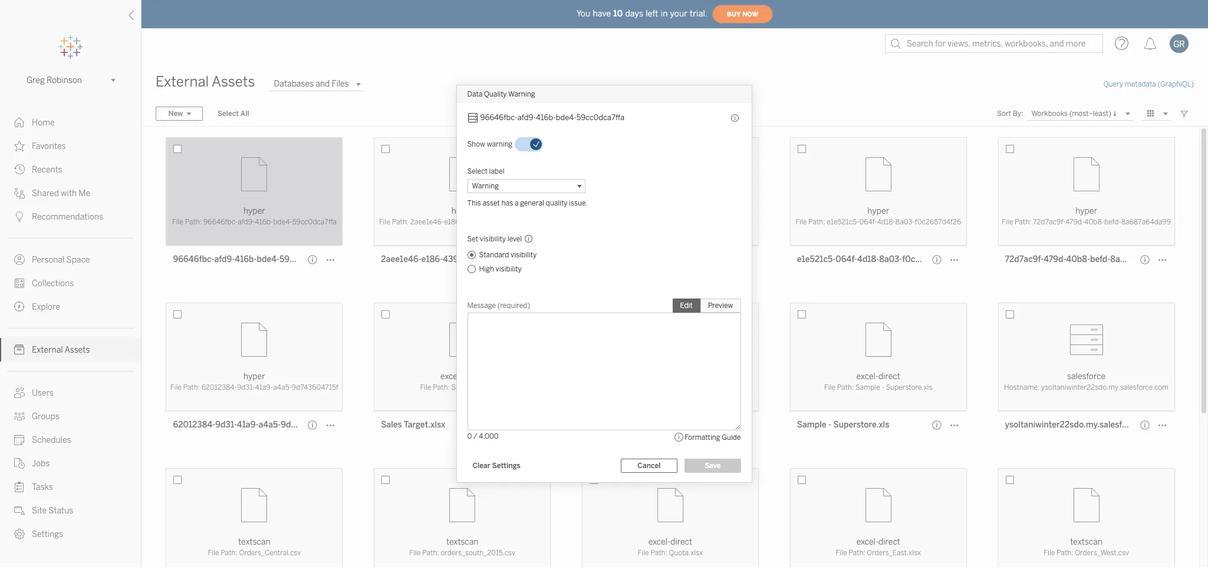 Task type: vqa. For each thing, say whether or not it's contained in the screenshot.


Task type: describe. For each thing, give the bounding box(es) containing it.
9d743604715f inside hyper file path: 62012384-9d31-41a9-a4a5-9d743604715f
[[292, 384, 339, 392]]

0 vertical spatial assets
[[212, 73, 255, 90]]

2aee1e46-e186-4392-a182-b0bf7855f786
[[381, 255, 543, 265]]

0 horizontal spatial -
[[829, 421, 832, 431]]

have
[[593, 9, 611, 19]]

commission.csv
[[612, 421, 676, 431]]

settings inside settings link
[[32, 530, 63, 540]]

0 horizontal spatial e186-
[[422, 255, 443, 265]]

afd9- inside hyper file path: 96646fbc-afd9-416b-bde4-59cc0dca7ffa
[[238, 218, 255, 226]]

orders_west.csv
[[1075, 550, 1129, 558]]

1 vertical spatial 8a03-
[[880, 255, 903, 265]]

textscan for textscan file path: orders_central.csv
[[238, 538, 271, 548]]

select label
[[467, 167, 505, 175]]

navigation panel element
[[0, 35, 141, 547]]

2 vertical spatial 416b-
[[235, 255, 257, 265]]

path: inside excel-direct file path: orders_east.xlsx
[[849, 550, 866, 558]]

standard
[[479, 251, 509, 259]]

recommendations link
[[0, 205, 141, 229]]

hyper for 8a03-
[[868, 206, 890, 216]]

file inside excel-direct file path: sample - superstore.xls
[[825, 384, 836, 392]]

external inside "link"
[[32, 346, 63, 356]]

left
[[646, 9, 659, 19]]

in
[[661, 9, 668, 19]]

1 vertical spatial befd-
[[1091, 255, 1111, 265]]

excel- for excel-direct file path: sample - superstore.xls
[[857, 372, 879, 382]]

1 horizontal spatial external
[[156, 73, 209, 90]]

by text only_f5he34f image for recents
[[14, 165, 25, 175]]

groups
[[32, 412, 59, 422]]

explore link
[[0, 295, 141, 319]]

sample inside excel-direct file path: sample - superstore.xls
[[856, 384, 880, 392]]

479d- inside hyper file path: 72d7ac9f-479d-40b8-befd-8a687a64da99
[[1066, 218, 1085, 226]]

personal space link
[[0, 248, 141, 272]]

by text only_f5he34f image for explore
[[14, 302, 25, 313]]

by text only_f5he34f image for groups
[[14, 412, 25, 422]]

quality
[[484, 90, 507, 98]]

path: inside hyper file path: 2aee1e46-e186-4392-a182-b0bf7855f786
[[392, 218, 409, 226]]

excel- for excel-direct file path: quota.xlsx
[[649, 538, 671, 548]]

1 vertical spatial 41a9-
[[237, 421, 259, 431]]

jobs
[[32, 459, 50, 469]]

edit
[[680, 302, 693, 310]]

status
[[49, 507, 73, 517]]

schedules link
[[0, 429, 141, 452]]

home link
[[0, 111, 141, 134]]

hyper file path: 62012384-9d31-41a9-a4a5-9d743604715f
[[170, 372, 339, 392]]

file inside hyper file path: 2aee1e46-e186-4392-a182-b0bf7855f786
[[379, 218, 390, 226]]

hyper for a4a5-
[[244, 372, 265, 382]]

sales target.xlsx
[[381, 421, 446, 431]]

by text only_f5he34f image for tasks
[[14, 482, 25, 493]]

1 vertical spatial sample
[[797, 421, 827, 431]]

save button
[[685, 459, 741, 473]]

sort
[[998, 110, 1012, 118]]

dialog info icon image
[[730, 114, 740, 123]]

path: inside hyper file path: 72d7ac9f-479d-40b8-befd-8a687a64da99
[[1015, 218, 1032, 226]]

sales for sales commission.csv
[[589, 421, 610, 431]]

textscan file path: orders_central.csv
[[208, 538, 301, 558]]

now
[[743, 10, 759, 18]]

preview
[[708, 302, 733, 310]]

database image
[[467, 112, 478, 123]]

direct for excel-direct file path: quota.xlsx
[[671, 538, 693, 548]]

a6a2-
[[687, 218, 706, 226]]

cancel
[[638, 462, 661, 470]]

by text only_f5he34f image for recommendations
[[14, 212, 25, 222]]

schedules
[[32, 436, 71, 446]]

level
[[508, 235, 522, 243]]

data
[[467, 90, 483, 98]]

textscan for textscan file path: orders_west.csv
[[1071, 538, 1103, 548]]

standard visibility high visibility
[[479, 251, 537, 273]]

1 vertical spatial 479d-
[[1044, 255, 1067, 265]]

external assets inside "link"
[[32, 346, 90, 356]]

hyper for bde4-
[[244, 206, 265, 216]]

recents
[[32, 165, 62, 175]]

quota.xlsx
[[669, 550, 703, 558]]

recents link
[[0, 158, 141, 182]]

by text only_f5he34f image for collections
[[14, 278, 25, 289]]

/
[[474, 433, 478, 441]]

hyper file path: 2aee1e46-e186-4392-a182-b0bf7855f786
[[379, 206, 546, 226]]

save
[[705, 462, 721, 470]]

0 horizontal spatial 96646fbc-afd9-416b-bde4-59cc0dca7ffa
[[173, 255, 332, 265]]

set visibility level
[[467, 235, 522, 243]]

- inside excel-direct file path: sample - superstore.xls
[[882, 384, 885, 392]]

hyper for befd-
[[1076, 206, 1098, 216]]

62012384-9d31-41a9-a4a5-9d743604715f
[[173, 421, 337, 431]]

file inside hyper file path: 62012384-9d31-41a9-a4a5-9d743604715f
[[170, 384, 182, 392]]

visibility for standard
[[511, 251, 537, 259]]

1 vertical spatial e1e521c5-
[[797, 255, 836, 265]]

sales for sales target.xlsx
[[381, 421, 402, 431]]

set visibility level option group
[[467, 232, 741, 278]]

1 vertical spatial 72d7ac9f-
[[1005, 255, 1044, 265]]

by:
[[1013, 110, 1024, 118]]

1 vertical spatial 40b8-
[[1067, 255, 1091, 265]]

clear settings button
[[467, 459, 526, 473]]

editor mode option group
[[673, 299, 741, 313]]

orders_south_2015.csv
[[441, 550, 516, 558]]

shared
[[32, 189, 59, 199]]

file inside excel-direct file path: sales target.xlsx
[[420, 384, 431, 392]]

has
[[502, 199, 513, 207]]

collections link
[[0, 272, 141, 295]]

path: inside hyper file path: e1e521c5-064f-4d18-8a03-f0c2657d4f26
[[809, 218, 825, 226]]

0 / 4,000
[[467, 433, 499, 441]]

1 vertical spatial 4392-
[[443, 255, 466, 265]]

416b- inside data quality warning dialog
[[536, 113, 556, 122]]

by text only_f5he34f image for personal space
[[14, 255, 25, 265]]

file inside the textscan file path: orders_west.csv
[[1044, 550, 1055, 558]]

by text only_f5he34f image for shared with me
[[14, 188, 25, 199]]

path: inside hyper file path: 96646fbc-afd9-416b-bde4-59cc0dca7ffa
[[185, 218, 202, 226]]

(required)
[[498, 302, 530, 310]]

4392- inside hyper file path: 2aee1e46-e186-4392-a182-b0bf7855f786
[[462, 218, 482, 226]]

personal space
[[32, 255, 90, 265]]

1 vertical spatial 4d18-
[[858, 255, 880, 265]]

query metadata (graphiql) link
[[1104, 80, 1194, 88]]

9d31- inside hyper file path: 62012384-9d31-41a9-a4a5-9d743604715f
[[237, 384, 255, 392]]

your
[[670, 9, 688, 19]]

by text only_f5he34f image for jobs
[[14, 459, 25, 469]]

1 vertical spatial 064f-
[[836, 255, 858, 265]]

formatting
[[685, 434, 721, 442]]

none checkbox inside data quality warning dialog
[[515, 137, 543, 151]]

1 vertical spatial b0bf7855f786
[[488, 255, 543, 265]]

by text only_f5he34f image for schedules
[[14, 435, 25, 446]]

sample - superstore.xls
[[797, 421, 890, 431]]

4,000
[[479, 433, 499, 441]]

clear
[[473, 462, 491, 470]]

e1e521c5- inside hyper file path: e1e521c5-064f-4d18-8a03-f0c2657d4f26
[[827, 218, 860, 226]]

file inside hyper file path: 96646fbc-afd9-416b-bde4-59cc0dca7ffa
[[172, 218, 184, 226]]

by text only_f5he34f image for settings
[[14, 530, 25, 540]]

favorites
[[32, 142, 66, 152]]

b0bf7855f786 inside hyper file path: 2aee1e46-e186-4392-a182-b0bf7855f786
[[500, 218, 546, 226]]

file inside textscan file path: orders_south_2015.csv
[[410, 550, 421, 558]]

1 vertical spatial a182-
[[466, 255, 488, 265]]

40b8- inside hyper file path: 72d7ac9f-479d-40b8-befd-8a687a64da99
[[1085, 218, 1105, 226]]

salesforce hostname: ysoltaniwinter22sdo.my.salesforce.com
[[1004, 372, 1169, 392]]

96646fbc- inside data quality warning dialog
[[480, 113, 518, 122]]

1 vertical spatial 62012384-
[[173, 421, 215, 431]]

select all button
[[210, 107, 257, 121]]

cancel button
[[621, 459, 678, 473]]

orders_east.xlsx
[[867, 550, 921, 558]]

jobs link
[[0, 452, 141, 476]]

new
[[168, 110, 183, 118]]

excel-direct file path: orders_east.xlsx
[[836, 538, 921, 558]]

issue.
[[569, 199, 588, 207]]

metadata
[[1125, 80, 1157, 88]]

1 vertical spatial target.xlsx
[[404, 421, 446, 431]]

general
[[520, 199, 544, 207]]

by text only_f5he34f image for external assets
[[14, 345, 25, 356]]

sales commission.csv
[[589, 421, 676, 431]]

0 horizontal spatial afd9-
[[214, 255, 235, 265]]

sort by:
[[998, 110, 1024, 118]]

path: inside excel-direct file path: sample - superstore.xls
[[837, 384, 854, 392]]

96646fbc- inside hyper file path: 96646fbc-afd9-416b-bde4-59cc0dca7ffa
[[203, 218, 238, 226]]

set
[[467, 235, 478, 243]]

1 vertical spatial a4a5-
[[259, 421, 281, 431]]

select all
[[218, 110, 249, 118]]

message
[[467, 302, 496, 310]]

file inside hyper file path: e1e521c5-064f-4d18-8a03-f0c2657d4f26
[[796, 218, 807, 226]]

excel-direct file path: sales target.xlsx
[[420, 372, 505, 392]]

formatting guide
[[685, 434, 741, 442]]

you
[[577, 9, 591, 19]]

orders_central.csv
[[239, 550, 301, 558]]



Task type: locate. For each thing, give the bounding box(es) containing it.
416b- inside hyper file path: 96646fbc-afd9-416b-bde4-59cc0dca7ffa
[[255, 218, 273, 226]]

0 horizontal spatial warning
[[472, 182, 499, 190]]

befd- inside hyper file path: 72d7ac9f-479d-40b8-befd-8a687a64da99
[[1105, 218, 1122, 226]]

72d7ac9f-
[[1033, 218, 1066, 226], [1005, 255, 1044, 265]]

2 horizontal spatial sales
[[589, 421, 610, 431]]

4d18-
[[877, 218, 896, 226], [858, 255, 880, 265]]

direct for excel-direct file path: orders_east.xlsx
[[879, 538, 901, 548]]

1 horizontal spatial 96646fbc-afd9-416b-bde4-59cc0dca7ffa
[[480, 113, 625, 122]]

0 vertical spatial superstore.xls
[[886, 384, 933, 392]]

settings down site status
[[32, 530, 63, 540]]

2 textscan from the left
[[446, 538, 479, 548]]

1 horizontal spatial assets
[[212, 73, 255, 90]]

1 horizontal spatial textscan
[[446, 538, 479, 548]]

excel- inside excel-direct file path: sales target.xlsx
[[441, 372, 463, 382]]

72d7ac9f-479d-40b8-befd-8a687a64da99
[[1005, 255, 1170, 265]]

62012384- inside hyper file path: 62012384-9d31-41a9-a4a5-9d743604715f
[[202, 384, 237, 392]]

file inside excel-direct file path: quota.xlsx
[[638, 550, 649, 558]]

1 vertical spatial superstore.xls
[[834, 421, 890, 431]]

sales
[[451, 384, 469, 392], [381, 421, 402, 431], [589, 421, 610, 431]]

external up 'new' popup button
[[156, 73, 209, 90]]

1 vertical spatial -
[[829, 421, 832, 431]]

8a687a64da99 inside hyper file path: 72d7ac9f-479d-40b8-befd-8a687a64da99
[[1122, 218, 1171, 226]]

ysoltaniwinter22sdo.my.salesforce.com down salesforce
[[1042, 384, 1169, 392]]

textscan up orders_south_2015.csv
[[446, 538, 479, 548]]

excel- for excel-direct file path: sales target.xlsx
[[441, 372, 463, 382]]

1 horizontal spatial sample
[[856, 384, 880, 392]]

warning inside popup button
[[472, 182, 499, 190]]

479d- down hyper file path: 72d7ac9f-479d-40b8-befd-8a687a64da99
[[1044, 255, 1067, 265]]

collections
[[32, 279, 74, 289]]

shared with me
[[32, 189, 90, 199]]

ysoltaniwinter22sdo.my.salesforce.com
[[1042, 384, 1169, 392], [1005, 421, 1158, 431]]

0 vertical spatial a182-
[[482, 218, 500, 226]]

b0bf7855f786 down 'level'
[[488, 255, 543, 265]]

0 horizontal spatial sales
[[381, 421, 402, 431]]

1 vertical spatial 96646fbc-afd9-416b-bde4-59cc0dca7ffa
[[173, 255, 332, 265]]

personal
[[32, 255, 65, 265]]

0 vertical spatial -
[[882, 384, 885, 392]]

label
[[489, 167, 505, 175]]

groups link
[[0, 405, 141, 429]]

a4a5- inside hyper file path: 62012384-9d31-41a9-a4a5-9d743604715f
[[273, 384, 292, 392]]

0 vertical spatial sample
[[856, 384, 880, 392]]

hyper inside hyper file path: 96646fbc-afd9-416b-bde4-59cc0dca7ffa
[[244, 206, 265, 216]]

0 vertical spatial 96646fbc-afd9-416b-bde4-59cc0dca7ffa
[[480, 113, 625, 122]]

4392- left standard
[[443, 255, 466, 265]]

f0c2657d4f26 inside hyper file path: e1e521c5-064f-4d18-8a03-f0c2657d4f26
[[915, 218, 962, 226]]

by text only_f5he34f image inside groups link
[[14, 412, 25, 422]]

select inside data quality warning dialog
[[467, 167, 488, 175]]

you have 10 days left in your trial.
[[577, 9, 708, 19]]

target.xlsx down excel-direct file path: sales target.xlsx
[[404, 421, 446, 431]]

direct inside excel-direct file path: sample - superstore.xls
[[879, 372, 901, 382]]

0 horizontal spatial external
[[32, 346, 63, 356]]

shared with me link
[[0, 182, 141, 205]]

by text only_f5he34f image for favorites
[[14, 141, 25, 152]]

1 horizontal spatial afd9-
[[238, 218, 255, 226]]

settings inside clear settings button
[[492, 462, 521, 470]]

064f- up the "e1e521c5-064f-4d18-8a03-f0c2657d4f26"
[[860, 218, 877, 226]]

4392- up set
[[462, 218, 482, 226]]

data quality warning
[[467, 90, 535, 98]]

96646fbc-afd9-416b-bde4-59cc0dca7ffa
[[480, 113, 625, 122], [173, 255, 332, 265]]

10 by text only_f5he34f image from the top
[[14, 506, 25, 517]]

0 vertical spatial a4a5-
[[273, 384, 292, 392]]

59cc0dca7ffa inside hyper file path: 96646fbc-afd9-416b-bde4-59cc0dca7ffa
[[292, 218, 337, 226]]

file inside hyper file path: 72d7ac9f-479d-40b8-befd-8a687a64da99
[[1002, 218, 1013, 226]]

1 horizontal spatial 064f-
[[860, 218, 877, 226]]

by text only_f5he34f image inside recents link
[[14, 165, 25, 175]]

by text only_f5he34f image inside explore link
[[14, 302, 25, 313]]

query
[[1104, 80, 1124, 88]]

space
[[66, 255, 90, 265]]

0 horizontal spatial external assets
[[32, 346, 90, 356]]

settings right clear
[[492, 462, 521, 470]]

favorites link
[[0, 134, 141, 158]]

9ca9a20dfc8c
[[706, 218, 753, 226]]

by text only_f5he34f image for home
[[14, 117, 25, 128]]

2 vertical spatial bde4-
[[257, 255, 280, 265]]

f0c2657d4f26
[[915, 218, 962, 226], [903, 255, 958, 265]]

file inside excel-direct file path: orders_east.xlsx
[[836, 550, 847, 558]]

9d31- down hyper file path: 62012384-9d31-41a9-a4a5-9d743604715f
[[215, 421, 237, 431]]

buy
[[727, 10, 741, 18]]

0 vertical spatial 59cc0dca7ffa
[[577, 113, 625, 122]]

textscan inside the textscan file path: orders_west.csv
[[1071, 538, 1103, 548]]

by text only_f5he34f image
[[14, 117, 25, 128], [14, 165, 25, 175], [14, 188, 25, 199], [14, 212, 25, 222], [14, 255, 25, 265], [14, 388, 25, 399], [14, 435, 25, 446], [14, 459, 25, 469], [14, 482, 25, 493], [14, 506, 25, 517], [14, 530, 25, 540]]

0 vertical spatial 2aee1e46-
[[410, 218, 444, 226]]

a182- inside hyper file path: 2aee1e46-e186-4392-a182-b0bf7855f786
[[482, 218, 500, 226]]

1 vertical spatial 9d31-
[[215, 421, 237, 431]]

9 by text only_f5he34f image from the top
[[14, 482, 25, 493]]

target.xlsx inside excel-direct file path: sales target.xlsx
[[470, 384, 505, 392]]

hyper inside hyper file path: e1e521c5-064f-4d18-8a03-f0c2657d4f26
[[868, 206, 890, 216]]

afd9- inside data quality warning dialog
[[518, 113, 536, 122]]

1 vertical spatial visibility
[[511, 251, 537, 259]]

select for select all
[[218, 110, 239, 118]]

1 horizontal spatial target.xlsx
[[470, 384, 505, 392]]

2 by text only_f5he34f image from the top
[[14, 165, 25, 175]]

1 by text only_f5he34f image from the top
[[14, 117, 25, 128]]

064f- inside hyper file path: e1e521c5-064f-4d18-8a03-f0c2657d4f26
[[860, 218, 877, 226]]

1 vertical spatial 59cc0dca7ffa
[[292, 218, 337, 226]]

59cc0dca7ffa inside data quality warning dialog
[[577, 113, 625, 122]]

path: inside excel-direct file path: sales target.xlsx
[[433, 384, 450, 392]]

textscan
[[238, 538, 271, 548], [446, 538, 479, 548], [1071, 538, 1103, 548]]

1 by text only_f5he34f image from the top
[[14, 141, 25, 152]]

by text only_f5he34f image inside recommendations 'link'
[[14, 212, 25, 222]]

textscan up orders_west.csv on the bottom right of page
[[1071, 538, 1103, 548]]

41a9- down hyper file path: 62012384-9d31-41a9-a4a5-9d743604715f
[[237, 421, 259, 431]]

visibility down 'level'
[[511, 251, 537, 259]]

0 vertical spatial 41a9-
[[255, 384, 273, 392]]

hyper inside hyper file path: 72d7ac9f-479d-40b8-befd-8a687a64da99
[[1076, 206, 1098, 216]]

96646fbc-afd9-416b-bde4-59cc0dca7ffa inside data quality warning dialog
[[480, 113, 625, 122]]

1 horizontal spatial warning
[[508, 90, 535, 98]]

5 by text only_f5he34f image from the top
[[14, 255, 25, 265]]

1 vertical spatial external assets
[[32, 346, 90, 356]]

excel- for excel-direct file path: orders_east.xlsx
[[857, 538, 879, 548]]

0 vertical spatial 62012384-
[[202, 384, 237, 392]]

by text only_f5he34f image inside schedules link
[[14, 435, 25, 446]]

textscan inside textscan file path: orders_south_2015.csv
[[446, 538, 479, 548]]

0 vertical spatial befd-
[[1105, 218, 1122, 226]]

superstore.xls inside excel-direct file path: sample - superstore.xls
[[886, 384, 933, 392]]

direct for excel-direct file path: sales target.xlsx
[[463, 372, 484, 382]]

e186- up 2aee1e46-e186-4392-a182-b0bf7855f786
[[444, 218, 462, 226]]

message (required)
[[467, 302, 530, 310]]

2 vertical spatial 59cc0dca7ffa
[[280, 255, 332, 265]]

2 vertical spatial afd9-
[[214, 255, 235, 265]]

hyper file path: 72d7ac9f-479d-40b8-befd-8a687a64da99
[[1002, 206, 1171, 226]]

8a03- down hyper file path: e1e521c5-064f-4d18-8a03-f0c2657d4f26
[[880, 255, 903, 265]]

1 vertical spatial e186-
[[422, 255, 443, 265]]

direct inside excel-direct file path: quota.xlsx
[[671, 538, 693, 548]]

select left label
[[467, 167, 488, 175]]

textscan file path: orders_west.csv
[[1044, 538, 1129, 558]]

0 vertical spatial 064f-
[[860, 218, 877, 226]]

this asset has a general quality issue.
[[467, 199, 588, 207]]

me
[[79, 189, 90, 199]]

0 vertical spatial bde4-
[[556, 113, 577, 122]]

0 vertical spatial f0c2657d4f26
[[915, 218, 962, 226]]

select for select label
[[467, 167, 488, 175]]

b0bf7855f786 up 'level'
[[500, 218, 546, 226]]

e186- down hyper file path: 2aee1e46-e186-4392-a182-b0bf7855f786 at the top of the page
[[422, 255, 443, 265]]

0 vertical spatial 8a687a64da99
[[1122, 218, 1171, 226]]

0 vertical spatial visibility
[[480, 235, 506, 243]]

by text only_f5he34f image inside site status link
[[14, 506, 25, 517]]

information image
[[674, 433, 685, 443]]

by text only_f5he34f image inside jobs link
[[14, 459, 25, 469]]

a4a5- up 62012384-9d31-41a9-a4a5-9d743604715f
[[273, 384, 292, 392]]

by text only_f5he34f image inside users link
[[14, 388, 25, 399]]

6 by text only_f5he34f image from the top
[[14, 388, 25, 399]]

1 vertical spatial settings
[[32, 530, 63, 540]]

excel- inside excel-direct file path: quota.xlsx
[[649, 538, 671, 548]]

0 horizontal spatial settings
[[32, 530, 63, 540]]

1 vertical spatial 9d743604715f
[[281, 421, 337, 431]]

textscan up orders_central.csv
[[238, 538, 271, 548]]

1 horizontal spatial select
[[467, 167, 488, 175]]

file
[[172, 218, 184, 226], [379, 218, 390, 226], [589, 218, 600, 226], [796, 218, 807, 226], [1002, 218, 1013, 226], [170, 384, 182, 392], [420, 384, 431, 392], [825, 384, 836, 392], [208, 550, 219, 558], [410, 550, 421, 558], [638, 550, 649, 558], [836, 550, 847, 558], [1044, 550, 1055, 558]]

external assets link
[[0, 339, 141, 362]]

1 vertical spatial external
[[32, 346, 63, 356]]

textscan for textscan file path: orders_south_2015.csv
[[446, 538, 479, 548]]

assets
[[212, 73, 255, 90], [65, 346, 90, 356]]

0 vertical spatial warning
[[508, 90, 535, 98]]

2 by text only_f5he34f image from the top
[[14, 278, 25, 289]]

by text only_f5he34f image inside the shared with me link
[[14, 188, 25, 199]]

assets inside "link"
[[65, 346, 90, 356]]

1 horizontal spatial -
[[882, 384, 885, 392]]

guide
[[722, 434, 741, 442]]

by text only_f5he34f image for site status
[[14, 506, 25, 517]]

path: inside excel-direct file path: quota.xlsx
[[651, 550, 668, 558]]

hyper file path: e1e521c5-064f-4d18-8a03-f0c2657d4f26
[[796, 206, 962, 226]]

target.xlsx up 4,000
[[470, 384, 505, 392]]

8a03- up the "e1e521c5-064f-4d18-8a03-f0c2657d4f26"
[[896, 218, 915, 226]]

3 by text only_f5he34f image from the top
[[14, 302, 25, 313]]

2aee1e46-
[[410, 218, 444, 226], [381, 255, 422, 265]]

file inside textscan file path: orders_central.csv
[[208, 550, 219, 558]]

0 horizontal spatial 064f-
[[836, 255, 858, 265]]

0 horizontal spatial target.xlsx
[[404, 421, 446, 431]]

0 vertical spatial settings
[[492, 462, 521, 470]]

0 vertical spatial 40b8-
[[1085, 218, 1105, 226]]

None checkbox
[[515, 137, 543, 151]]

41a9- inside hyper file path: 62012384-9d31-41a9-a4a5-9d743604715f
[[255, 384, 273, 392]]

0 vertical spatial select
[[218, 110, 239, 118]]

479d- up '72d7ac9f-479d-40b8-befd-8a687a64da99'
[[1066, 218, 1085, 226]]

4d18- up the "e1e521c5-064f-4d18-8a03-f0c2657d4f26"
[[877, 218, 896, 226]]

4d18- down hyper file path: e1e521c5-064f-4d18-8a03-f0c2657d4f26
[[858, 255, 880, 265]]

11 by text only_f5he34f image from the top
[[14, 530, 25, 540]]

0 vertical spatial 8a03-
[[896, 218, 915, 226]]

data quality warning dialog
[[457, 85, 752, 483]]

0 vertical spatial 9d31-
[[237, 384, 255, 392]]

select
[[218, 110, 239, 118], [467, 167, 488, 175]]

file path: 7fe191ae-9343-44fe-a6a2-9ca9a20dfc8c
[[589, 218, 753, 226]]

warning
[[508, 90, 535, 98], [472, 182, 499, 190]]

visibility for set
[[480, 235, 506, 243]]

salesforce
[[1068, 372, 1106, 382]]

excel- inside excel-direct file path: sample - superstore.xls
[[857, 372, 879, 382]]

textscan inside textscan file path: orders_central.csv
[[238, 538, 271, 548]]

0 vertical spatial external assets
[[156, 73, 255, 90]]

1 vertical spatial bde4-
[[273, 218, 292, 226]]

all
[[241, 110, 249, 118]]

trial.
[[690, 9, 708, 19]]

4d18- inside hyper file path: e1e521c5-064f-4d18-8a03-f0c2657d4f26
[[877, 218, 896, 226]]

external assets up users link
[[32, 346, 90, 356]]

e1e521c5-
[[827, 218, 860, 226], [797, 255, 836, 265]]

befd- down hyper file path: 72d7ac9f-479d-40b8-befd-8a687a64da99
[[1091, 255, 1111, 265]]

a182-
[[482, 218, 500, 226], [466, 255, 488, 265]]

7fe191ae-
[[620, 218, 650, 226]]

hyper for a182-
[[452, 206, 473, 216]]

0 horizontal spatial textscan
[[238, 538, 271, 548]]

416b-
[[536, 113, 556, 122], [255, 218, 273, 226], [235, 255, 257, 265]]

excel-direct file path: sample - superstore.xls
[[825, 372, 933, 392]]

2 horizontal spatial afd9-
[[518, 113, 536, 122]]

0 vertical spatial 72d7ac9f-
[[1033, 218, 1066, 226]]

visibility up standard
[[480, 235, 506, 243]]

0 vertical spatial 4392-
[[462, 218, 482, 226]]

1 vertical spatial select
[[467, 167, 488, 175]]

direct inside excel-direct file path: sales target.xlsx
[[463, 372, 484, 382]]

2 vertical spatial visibility
[[496, 265, 522, 273]]

site status link
[[0, 500, 141, 523]]

main navigation. press the up and down arrow keys to access links. element
[[0, 111, 141, 547]]

path: inside textscan file path: orders_central.csv
[[221, 550, 238, 558]]

asset
[[483, 199, 500, 207]]

1 vertical spatial 2aee1e46-
[[381, 255, 422, 265]]

8 by text only_f5he34f image from the top
[[14, 459, 25, 469]]

high
[[479, 265, 494, 273]]

users
[[32, 389, 54, 399]]

bde4- inside data quality warning dialog
[[556, 113, 577, 122]]

41a9-
[[255, 384, 273, 392], [237, 421, 259, 431]]

2aee1e46- inside hyper file path: 2aee1e46-e186-4392-a182-b0bf7855f786
[[410, 218, 444, 226]]

sales inside excel-direct file path: sales target.xlsx
[[451, 384, 469, 392]]

10
[[614, 9, 623, 19]]

by text only_f5he34f image inside settings link
[[14, 530, 25, 540]]

1 vertical spatial warning
[[472, 182, 499, 190]]

1 vertical spatial 416b-
[[255, 218, 273, 226]]

external assets up 'new' popup button
[[156, 73, 255, 90]]

a
[[515, 199, 519, 207]]

1 textscan from the left
[[238, 538, 271, 548]]

ysoltaniwinter22sdo.my.salesforce.com inside salesforce hostname: ysoltaniwinter22sdo.my.salesforce.com
[[1042, 384, 1169, 392]]

2 vertical spatial 96646fbc-
[[173, 255, 214, 265]]

0 vertical spatial 416b-
[[536, 113, 556, 122]]

2 horizontal spatial textscan
[[1071, 538, 1103, 548]]

1 vertical spatial afd9-
[[238, 218, 255, 226]]

by text only_f5he34f image inside favorites 'link'
[[14, 141, 25, 152]]

1 horizontal spatial e186-
[[444, 218, 462, 226]]

96646fbc-afd9-416b-bde4-59cc0dca7ffa down hyper file path: 96646fbc-afd9-416b-bde4-59cc0dca7ffa
[[173, 255, 332, 265]]

e186- inside hyper file path: 2aee1e46-e186-4392-a182-b0bf7855f786
[[444, 218, 462, 226]]

40b8- down hyper file path: 72d7ac9f-479d-40b8-befd-8a687a64da99
[[1067, 255, 1091, 265]]

excel- inside excel-direct file path: orders_east.xlsx
[[857, 538, 879, 548]]

a4a5- down hyper file path: 62012384-9d31-41a9-a4a5-9d743604715f
[[259, 421, 281, 431]]

064f- down hyper file path: e1e521c5-064f-4d18-8a03-f0c2657d4f26
[[836, 255, 858, 265]]

afd9-
[[518, 113, 536, 122], [238, 218, 255, 226], [214, 255, 235, 265]]

new button
[[156, 107, 203, 121]]

direct for excel-direct file path: sample - superstore.xls
[[879, 372, 901, 382]]

8a03- inside hyper file path: e1e521c5-064f-4d18-8a03-f0c2657d4f26
[[896, 218, 915, 226]]

1 vertical spatial assets
[[65, 346, 90, 356]]

warning right quality
[[508, 90, 535, 98]]

by text only_f5he34f image inside tasks link
[[14, 482, 25, 493]]

7 by text only_f5he34f image from the top
[[14, 435, 25, 446]]

clear settings
[[473, 462, 521, 470]]

a182- up set visibility level
[[482, 218, 500, 226]]

0
[[467, 433, 472, 441]]

4 by text only_f5he34f image from the top
[[14, 345, 25, 356]]

1 vertical spatial 8a687a64da99
[[1111, 255, 1170, 265]]

0 vertical spatial 96646fbc-
[[480, 113, 518, 122]]

4 by text only_f5he34f image from the top
[[14, 212, 25, 222]]

Message (required) text field
[[467, 313, 741, 431]]

40b8- up '72d7ac9f-479d-40b8-befd-8a687a64da99'
[[1085, 218, 1105, 226]]

path: inside the textscan file path: orders_west.csv
[[1057, 550, 1074, 558]]

e186-
[[444, 218, 462, 226], [422, 255, 443, 265]]

9d31- up 62012384-9d31-41a9-a4a5-9d743604715f
[[237, 384, 255, 392]]

buy now button
[[713, 5, 773, 24]]

assets up "select all"
[[212, 73, 255, 90]]

0 vertical spatial e186-
[[444, 218, 462, 226]]

direct inside excel-direct file path: orders_east.xlsx
[[879, 538, 901, 548]]

hyper inside hyper file path: 62012384-9d31-41a9-a4a5-9d743604715f
[[244, 372, 265, 382]]

0 vertical spatial external
[[156, 73, 209, 90]]

query metadata (graphiql)
[[1104, 80, 1194, 88]]

0 horizontal spatial sample
[[797, 421, 827, 431]]

by text only_f5he34f image inside "collections" link
[[14, 278, 25, 289]]

explore
[[32, 303, 60, 313]]

1 horizontal spatial sales
[[451, 384, 469, 392]]

by text only_f5he34f image inside home link
[[14, 117, 25, 128]]

0 vertical spatial 9d743604715f
[[292, 384, 339, 392]]

select inside button
[[218, 110, 239, 118]]

path:
[[185, 218, 202, 226], [392, 218, 409, 226], [601, 218, 618, 226], [809, 218, 825, 226], [1015, 218, 1032, 226], [183, 384, 200, 392], [433, 384, 450, 392], [837, 384, 854, 392], [221, 550, 238, 558], [422, 550, 439, 558], [651, 550, 668, 558], [849, 550, 866, 558], [1057, 550, 1074, 558]]

1 vertical spatial ysoltaniwinter22sdo.my.salesforce.com
[[1005, 421, 1158, 431]]

hyper inside hyper file path: 2aee1e46-e186-4392-a182-b0bf7855f786
[[452, 206, 473, 216]]

a182- up 'high'
[[466, 255, 488, 265]]

3 by text only_f5he34f image from the top
[[14, 188, 25, 199]]

hostname:
[[1004, 384, 1040, 392]]

72d7ac9f- inside hyper file path: 72d7ac9f-479d-40b8-befd-8a687a64da99
[[1033, 218, 1066, 226]]

excel-direct file path: quota.xlsx
[[638, 538, 703, 558]]

by text only_f5he34f image inside personal space link
[[14, 255, 25, 265]]

-
[[882, 384, 885, 392], [829, 421, 832, 431]]

by text only_f5he34f image
[[14, 141, 25, 152], [14, 278, 25, 289], [14, 302, 25, 313], [14, 345, 25, 356], [14, 412, 25, 422]]

by text only_f5he34f image inside external assets "link"
[[14, 345, 25, 356]]

5 by text only_f5he34f image from the top
[[14, 412, 25, 422]]

0 vertical spatial b0bf7855f786
[[500, 218, 546, 226]]

96646fbc-afd9-416b-bde4-59cc0dca7ffa down data quality warning
[[480, 113, 625, 122]]

by text only_f5he34f image for users
[[14, 388, 25, 399]]

select left all
[[218, 110, 239, 118]]

visibility down standard
[[496, 265, 522, 273]]

sample
[[856, 384, 880, 392], [797, 421, 827, 431]]

external down explore
[[32, 346, 63, 356]]

tasks
[[32, 483, 53, 493]]

1 vertical spatial f0c2657d4f26
[[903, 255, 958, 265]]

9343-
[[650, 218, 670, 226]]

bde4- inside hyper file path: 96646fbc-afd9-416b-bde4-59cc0dca7ffa
[[273, 218, 292, 226]]

external assets
[[156, 73, 255, 90], [32, 346, 90, 356]]

3 textscan from the left
[[1071, 538, 1103, 548]]

assets up users link
[[65, 346, 90, 356]]

ysoltaniwinter22sdo.my.salesforce.com down salesforce hostname: ysoltaniwinter22sdo.my.salesforce.com
[[1005, 421, 1158, 431]]

befd- up '72d7ac9f-479d-40b8-befd-8a687a64da99'
[[1105, 218, 1122, 226]]

1 horizontal spatial settings
[[492, 462, 521, 470]]

days
[[625, 9, 644, 19]]

0 vertical spatial afd9-
[[518, 113, 536, 122]]

4392-
[[462, 218, 482, 226], [443, 255, 466, 265]]

41a9- up 62012384-9d31-41a9-a4a5-9d743604715f
[[255, 384, 273, 392]]

path: inside textscan file path: orders_south_2015.csv
[[422, 550, 439, 558]]

9d743604715f
[[292, 384, 339, 392], [281, 421, 337, 431]]

0 vertical spatial target.xlsx
[[470, 384, 505, 392]]

1 vertical spatial 96646fbc-
[[203, 218, 238, 226]]

path: inside hyper file path: 62012384-9d31-41a9-a4a5-9d743604715f
[[183, 384, 200, 392]]

warning down 'select label'
[[472, 182, 499, 190]]

buy now
[[727, 10, 759, 18]]



